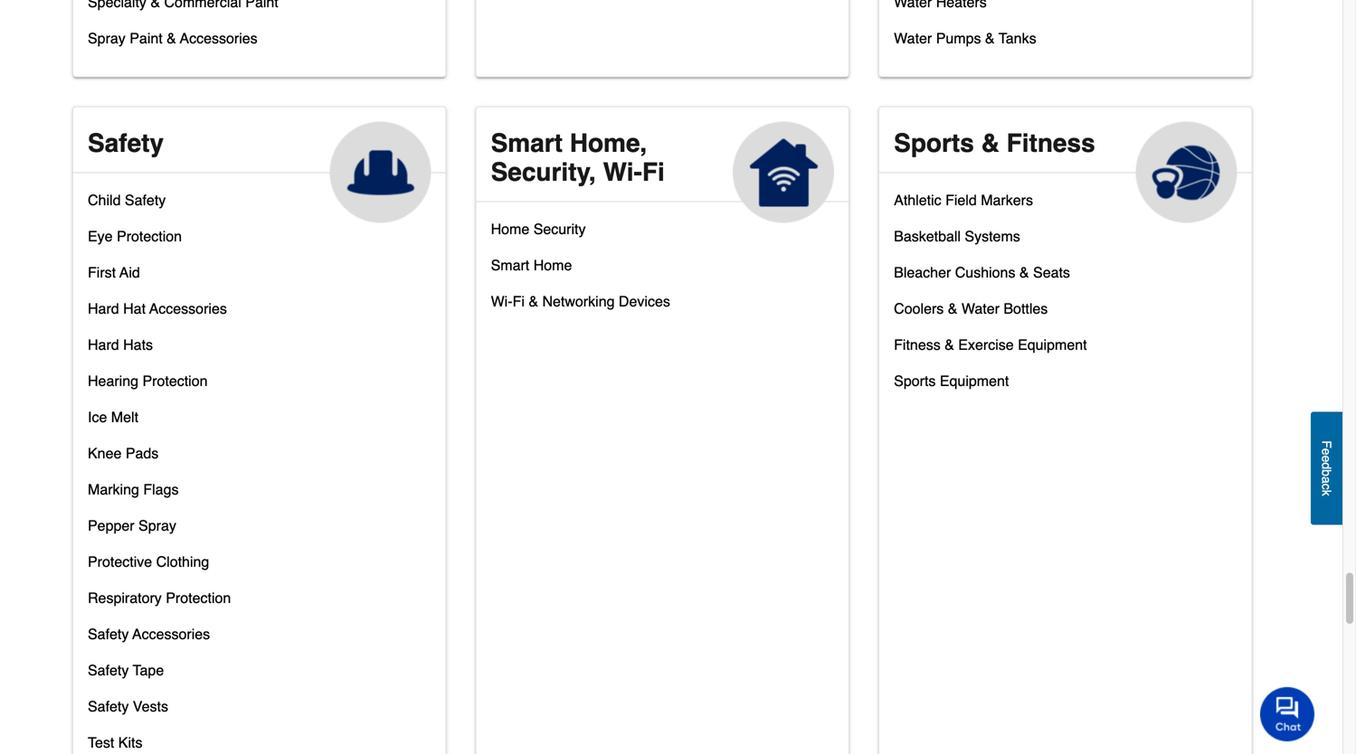 Task type: locate. For each thing, give the bounding box(es) containing it.
test
[[88, 735, 114, 751]]

0 horizontal spatial equipment
[[940, 373, 1009, 389]]

protective clothing link
[[88, 550, 209, 586]]

1 horizontal spatial wi-
[[603, 158, 642, 187]]

d
[[1320, 463, 1334, 470]]

1 vertical spatial home
[[534, 257, 572, 274]]

1 vertical spatial fitness
[[894, 337, 941, 353]]

protection down child safety link
[[117, 228, 182, 245]]

eye
[[88, 228, 113, 245]]

& left tanks
[[985, 30, 995, 47]]

1 smart from the top
[[491, 129, 563, 158]]

2 hard from the top
[[88, 337, 119, 353]]

spray left 'paint'
[[88, 30, 126, 47]]

chat invite button image
[[1260, 687, 1316, 742]]

1 vertical spatial spray
[[138, 517, 176, 534]]

1 horizontal spatial spray
[[138, 517, 176, 534]]

1 horizontal spatial fi
[[642, 158, 665, 187]]

fitness
[[1007, 129, 1095, 158], [894, 337, 941, 353]]

hearing
[[88, 373, 138, 389]]

cushions
[[955, 264, 1016, 281]]

1 hard from the top
[[88, 300, 119, 317]]

safety vests
[[88, 698, 168, 715]]

2 vertical spatial protection
[[166, 590, 231, 607]]

1 horizontal spatial water
[[962, 300, 1000, 317]]

safety tape
[[88, 662, 164, 679]]

home up smart home
[[491, 221, 530, 237]]

0 vertical spatial sports
[[894, 129, 974, 158]]

test kits
[[88, 735, 142, 751]]

accessories inside hard hat accessories link
[[149, 300, 227, 317]]

sports up athletic
[[894, 129, 974, 158]]

wi- right security,
[[603, 158, 642, 187]]

safety inside "link"
[[88, 662, 129, 679]]

safety up the child safety
[[88, 129, 164, 158]]

1 vertical spatial hard
[[88, 337, 119, 353]]

wi- down smart home link
[[491, 293, 513, 310]]

e up d
[[1320, 448, 1334, 455]]

water pumps & tanks
[[894, 30, 1036, 47]]

1 vertical spatial sports
[[894, 373, 936, 389]]

bottles
[[1004, 300, 1048, 317]]

coolers
[[894, 300, 944, 317]]

eye protection link
[[88, 224, 182, 260]]

safety link
[[73, 107, 446, 223]]

2 smart from the top
[[491, 257, 530, 274]]

melt
[[111, 409, 138, 426]]

0 vertical spatial spray
[[88, 30, 126, 47]]

protective
[[88, 554, 152, 570]]

1 vertical spatial smart
[[491, 257, 530, 274]]

0 horizontal spatial home
[[491, 221, 530, 237]]

smart
[[491, 129, 563, 158], [491, 257, 530, 274]]

accessories right 'paint'
[[180, 30, 258, 47]]

& up sports equipment
[[945, 337, 954, 353]]

smart home link
[[491, 253, 572, 289]]

equipment down fitness & exercise equipment link
[[940, 373, 1009, 389]]

pepper spray
[[88, 517, 176, 534]]

pumps
[[936, 30, 981, 47]]

1 horizontal spatial fitness
[[1007, 129, 1095, 158]]

0 horizontal spatial wi-
[[491, 293, 513, 310]]

1 vertical spatial equipment
[[940, 373, 1009, 389]]

hard for hard hats
[[88, 337, 119, 353]]

networking
[[542, 293, 615, 310]]

child safety
[[88, 192, 166, 208]]

1 vertical spatial protection
[[142, 373, 208, 389]]

0 vertical spatial accessories
[[180, 30, 258, 47]]

hard hats link
[[88, 332, 153, 369]]

fitness up markers
[[1007, 129, 1095, 158]]

0 vertical spatial fitness
[[1007, 129, 1095, 158]]

e up the b
[[1320, 455, 1334, 463]]

athletic
[[894, 192, 942, 208]]

& left seats
[[1020, 264, 1029, 281]]

sports for sports equipment
[[894, 373, 936, 389]]

1 horizontal spatial equipment
[[1018, 337, 1087, 353]]

fi
[[642, 158, 665, 187], [513, 293, 525, 310]]

smart left home,
[[491, 129, 563, 158]]

0 vertical spatial water
[[894, 30, 932, 47]]

water left pumps
[[894, 30, 932, 47]]

e
[[1320, 448, 1334, 455], [1320, 455, 1334, 463]]

accessories right hat
[[149, 300, 227, 317]]

smart home, security, wi-fi image
[[733, 122, 834, 223]]

knee
[[88, 445, 122, 462]]

0 horizontal spatial spray
[[88, 30, 126, 47]]

wi- inside smart home, security, wi-fi
[[603, 158, 642, 187]]

spray paint & accessories
[[88, 30, 258, 47]]

spray down "flags"
[[138, 517, 176, 534]]

accessories down the respiratory protection link
[[132, 626, 210, 643]]

1 vertical spatial fi
[[513, 293, 525, 310]]

smart for smart home, security, wi-fi
[[491, 129, 563, 158]]

wi-
[[603, 158, 642, 187], [491, 293, 513, 310]]

vests
[[133, 698, 168, 715]]

safety
[[88, 129, 164, 158], [125, 192, 166, 208], [88, 626, 129, 643], [88, 662, 129, 679], [88, 698, 129, 715]]

hard hats
[[88, 337, 153, 353]]

2 e from the top
[[1320, 455, 1334, 463]]

protection for hearing protection
[[142, 373, 208, 389]]

protection down hats on the top of the page
[[142, 373, 208, 389]]

2 vertical spatial accessories
[[132, 626, 210, 643]]

2 sports from the top
[[894, 373, 936, 389]]

safety image
[[330, 122, 431, 223]]

child safety link
[[88, 188, 166, 224]]

spray
[[88, 30, 126, 47], [138, 517, 176, 534]]

smart inside smart home, security, wi-fi
[[491, 129, 563, 158]]

equipment down bottles
[[1018, 337, 1087, 353]]

home
[[491, 221, 530, 237], [534, 257, 572, 274]]

0 vertical spatial wi-
[[603, 158, 642, 187]]

ice melt
[[88, 409, 138, 426]]

water
[[894, 30, 932, 47], [962, 300, 1000, 317]]

0 vertical spatial smart
[[491, 129, 563, 158]]

hard left hats on the top of the page
[[88, 337, 119, 353]]

hats
[[123, 337, 153, 353]]

marking
[[88, 481, 139, 498]]

respiratory
[[88, 590, 162, 607]]

hard left hat
[[88, 300, 119, 317]]

fitness & exercise equipment link
[[894, 332, 1087, 369]]

home down the home security link
[[534, 257, 572, 274]]

hat
[[123, 300, 146, 317]]

safety down respiratory
[[88, 626, 129, 643]]

sports down coolers
[[894, 373, 936, 389]]

sports
[[894, 129, 974, 158], [894, 373, 936, 389]]

protection for eye protection
[[117, 228, 182, 245]]

& right coolers
[[948, 300, 958, 317]]

protection down 'clothing'
[[166, 590, 231, 607]]

1 vertical spatial water
[[962, 300, 1000, 317]]

water inside coolers & water bottles link
[[962, 300, 1000, 317]]

safety down the safety tape "link"
[[88, 698, 129, 715]]

0 vertical spatial home
[[491, 221, 530, 237]]

protective clothing
[[88, 554, 209, 570]]

paint
[[130, 30, 163, 47]]

pepper spray link
[[88, 513, 176, 550]]

sports & fitness image
[[1136, 122, 1238, 223]]

water pumps & tanks link
[[894, 26, 1036, 62]]

safety left tape
[[88, 662, 129, 679]]

accessories
[[180, 30, 258, 47], [149, 300, 227, 317], [132, 626, 210, 643]]

0 horizontal spatial fi
[[513, 293, 525, 310]]

ice melt link
[[88, 405, 138, 441]]

0 horizontal spatial water
[[894, 30, 932, 47]]

water down bleacher cushions & seats link
[[962, 300, 1000, 317]]

0 vertical spatial fi
[[642, 158, 665, 187]]

smart down the home security link
[[491, 257, 530, 274]]

knee pads
[[88, 445, 159, 462]]

0 vertical spatial hard
[[88, 300, 119, 317]]

hard for hard hat accessories
[[88, 300, 119, 317]]

0 vertical spatial protection
[[117, 228, 182, 245]]

1 vertical spatial wi-
[[491, 293, 513, 310]]

athletic field markers
[[894, 192, 1033, 208]]

1 sports from the top
[[894, 129, 974, 158]]

bleacher
[[894, 264, 951, 281]]

fi inside smart home, security, wi-fi
[[642, 158, 665, 187]]

fitness down coolers
[[894, 337, 941, 353]]

1 vertical spatial accessories
[[149, 300, 227, 317]]

f e e d b a c k
[[1320, 441, 1334, 496]]



Task type: vqa. For each thing, say whether or not it's contained in the screenshot.
tools
no



Task type: describe. For each thing, give the bounding box(es) containing it.
f e e d b a c k button
[[1311, 412, 1343, 525]]

wi-fi & networking devices
[[491, 293, 670, 310]]

devices
[[619, 293, 670, 310]]

test kits link
[[88, 731, 142, 755]]

seats
[[1033, 264, 1070, 281]]

sports equipment link
[[894, 369, 1009, 405]]

& right 'paint'
[[167, 30, 176, 47]]

respiratory protection link
[[88, 586, 231, 622]]

safety for safety tape
[[88, 662, 129, 679]]

pads
[[126, 445, 159, 462]]

& up markers
[[981, 129, 1000, 158]]

markers
[[981, 192, 1033, 208]]

coolers & water bottles
[[894, 300, 1048, 317]]

smart home, security, wi-fi link
[[476, 107, 849, 223]]

hearing protection
[[88, 373, 208, 389]]

& down smart home link
[[529, 293, 538, 310]]

kits
[[118, 735, 142, 751]]

fi inside wi-fi & networking devices link
[[513, 293, 525, 310]]

smart home, security, wi-fi
[[491, 129, 665, 187]]

bleacher cushions & seats
[[894, 264, 1070, 281]]

marking flags link
[[88, 477, 179, 513]]

security
[[534, 221, 586, 237]]

c
[[1320, 484, 1334, 490]]

1 e from the top
[[1320, 448, 1334, 455]]

safety for safety vests
[[88, 698, 129, 715]]

1 horizontal spatial home
[[534, 257, 572, 274]]

coolers & water bottles link
[[894, 296, 1048, 332]]

fitness & exercise equipment
[[894, 337, 1087, 353]]

accessories inside spray paint & accessories link
[[180, 30, 258, 47]]

basketball
[[894, 228, 961, 245]]

child
[[88, 192, 121, 208]]

field
[[946, 192, 977, 208]]

bleacher cushions & seats link
[[894, 260, 1070, 296]]

exercise
[[958, 337, 1014, 353]]

hard hat accessories link
[[88, 296, 227, 332]]

eye protection
[[88, 228, 182, 245]]

safety for safety
[[88, 129, 164, 158]]

pepper
[[88, 517, 134, 534]]

tanks
[[999, 30, 1036, 47]]

wi-fi & networking devices link
[[491, 289, 670, 325]]

marking flags
[[88, 481, 179, 498]]

sports & fitness link
[[880, 107, 1252, 223]]

basketball systems link
[[894, 224, 1020, 260]]

0 horizontal spatial fitness
[[894, 337, 941, 353]]

safety vests link
[[88, 694, 168, 731]]

systems
[[965, 228, 1020, 245]]

aid
[[120, 264, 140, 281]]

accessories inside safety accessories link
[[132, 626, 210, 643]]

sports & fitness
[[894, 129, 1095, 158]]

respiratory protection
[[88, 590, 231, 607]]

security,
[[491, 158, 596, 187]]

water inside 'water pumps & tanks' link
[[894, 30, 932, 47]]

sports for sports & fitness
[[894, 129, 974, 158]]

basketball systems
[[894, 228, 1020, 245]]

spray paint & accessories link
[[88, 26, 258, 62]]

safety tape link
[[88, 658, 164, 694]]

smart for smart home
[[491, 257, 530, 274]]

clothing
[[156, 554, 209, 570]]

first aid
[[88, 264, 140, 281]]

0 vertical spatial equipment
[[1018, 337, 1087, 353]]

protection for respiratory protection
[[166, 590, 231, 607]]

hearing protection link
[[88, 369, 208, 405]]

home security link
[[491, 217, 586, 253]]

athletic field markers link
[[894, 188, 1033, 224]]

a
[[1320, 477, 1334, 484]]

first
[[88, 264, 116, 281]]

first aid link
[[88, 260, 140, 296]]

home,
[[570, 129, 647, 158]]

flags
[[143, 481, 179, 498]]

safety for safety accessories
[[88, 626, 129, 643]]

safety accessories link
[[88, 622, 210, 658]]

k
[[1320, 490, 1334, 496]]

ice
[[88, 409, 107, 426]]

sports equipment
[[894, 373, 1009, 389]]

hard hat accessories
[[88, 300, 227, 317]]

safety up eye protection
[[125, 192, 166, 208]]

home security
[[491, 221, 586, 237]]

tape
[[133, 662, 164, 679]]

smart home
[[491, 257, 572, 274]]

safety accessories
[[88, 626, 210, 643]]

b
[[1320, 470, 1334, 477]]

knee pads link
[[88, 441, 159, 477]]



